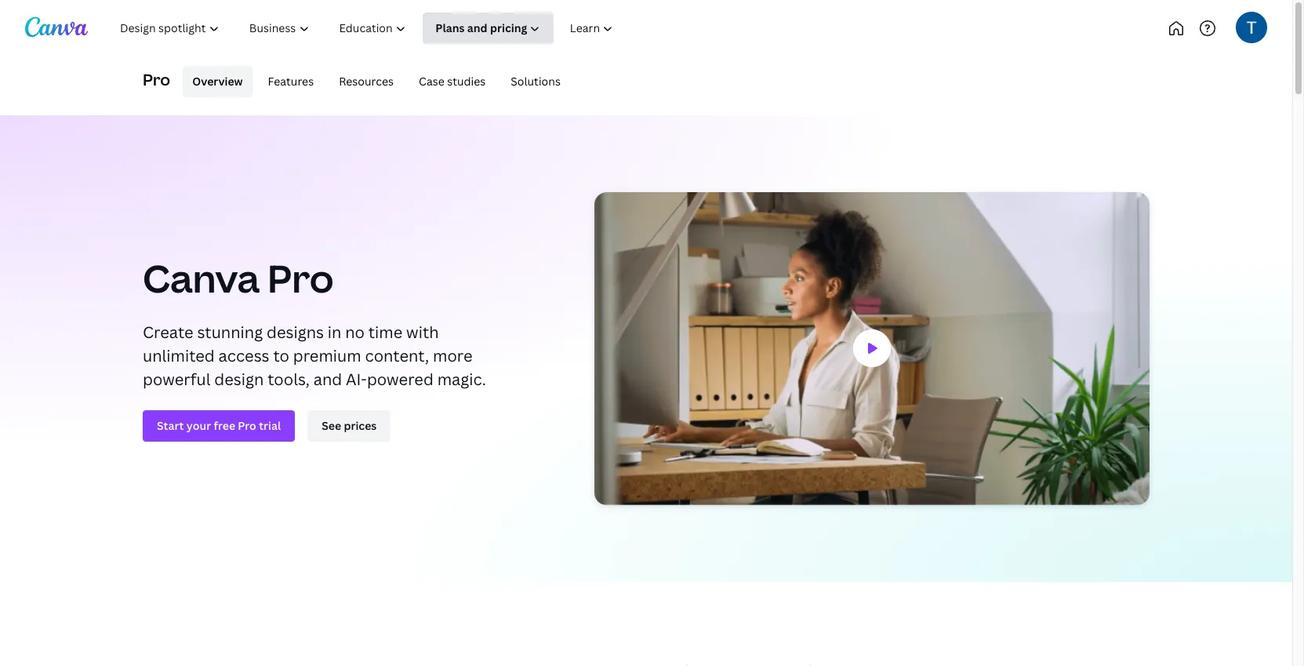 Task type: describe. For each thing, give the bounding box(es) containing it.
powerful
[[143, 369, 211, 390]]

more
[[433, 346, 473, 367]]

premium
[[293, 346, 361, 367]]

features link
[[259, 66, 323, 97]]

studies
[[447, 74, 486, 88]]

case
[[419, 74, 445, 88]]

designs
[[267, 322, 324, 343]]

tools,
[[268, 369, 310, 390]]

and
[[314, 369, 342, 390]]

top level navigation element
[[107, 13, 681, 44]]

case studies
[[419, 74, 486, 88]]

create
[[143, 322, 193, 343]]

content,
[[365, 346, 429, 367]]

0 horizontal spatial pro
[[143, 69, 170, 90]]

solutions
[[511, 74, 561, 88]]

case studies link
[[410, 66, 495, 97]]

video shows a woman typing at a computer, and text on screen: "hey they're multi-tasker. considering upgrading to canva pro?", followed by a series of motion graphics demonstrating canva features for making a video social post. features include video background remover, magic eraser, beatsync, magic write and magic resize. video ends with line of text: "inspired to create? try canva pro for free, today" image
[[595, 192, 1150, 505]]

to
[[273, 346, 289, 367]]

canva pro
[[143, 253, 334, 304]]

1 horizontal spatial pro
[[267, 253, 334, 304]]

access
[[219, 346, 270, 367]]

time
[[369, 322, 403, 343]]

powered
[[367, 369, 434, 390]]

menu bar containing overview
[[177, 66, 570, 97]]

design
[[214, 369, 264, 390]]

create stunning designs in no time with unlimited access to premium content, more powerful design tools, and ai-powered magic.
[[143, 322, 486, 390]]

no
[[345, 322, 365, 343]]

resources link
[[330, 66, 403, 97]]

magic.
[[437, 369, 486, 390]]

features
[[268, 74, 314, 88]]

canva
[[143, 253, 260, 304]]

ai-
[[346, 369, 367, 390]]



Task type: vqa. For each thing, say whether or not it's contained in the screenshot.
CREAM AND BEIGE AESTHETIC ELEGANT ONLINE PORTFOLIO SHOP DESKTOP PROTOTYPE image
no



Task type: locate. For each thing, give the bounding box(es) containing it.
solutions link
[[501, 66, 570, 97]]

pro up 'designs'
[[267, 253, 334, 304]]

overview
[[192, 74, 243, 88]]

stunning
[[197, 322, 263, 343]]

resources
[[339, 74, 394, 88]]

pro left overview
[[143, 69, 170, 90]]

menu bar
[[177, 66, 570, 97]]

1 vertical spatial pro
[[267, 253, 334, 304]]

in
[[328, 322, 342, 343]]

0 vertical spatial pro
[[143, 69, 170, 90]]

with
[[406, 322, 439, 343]]

overview link
[[183, 66, 252, 97]]

pro
[[143, 69, 170, 90], [267, 253, 334, 304]]

unlimited
[[143, 346, 215, 367]]



